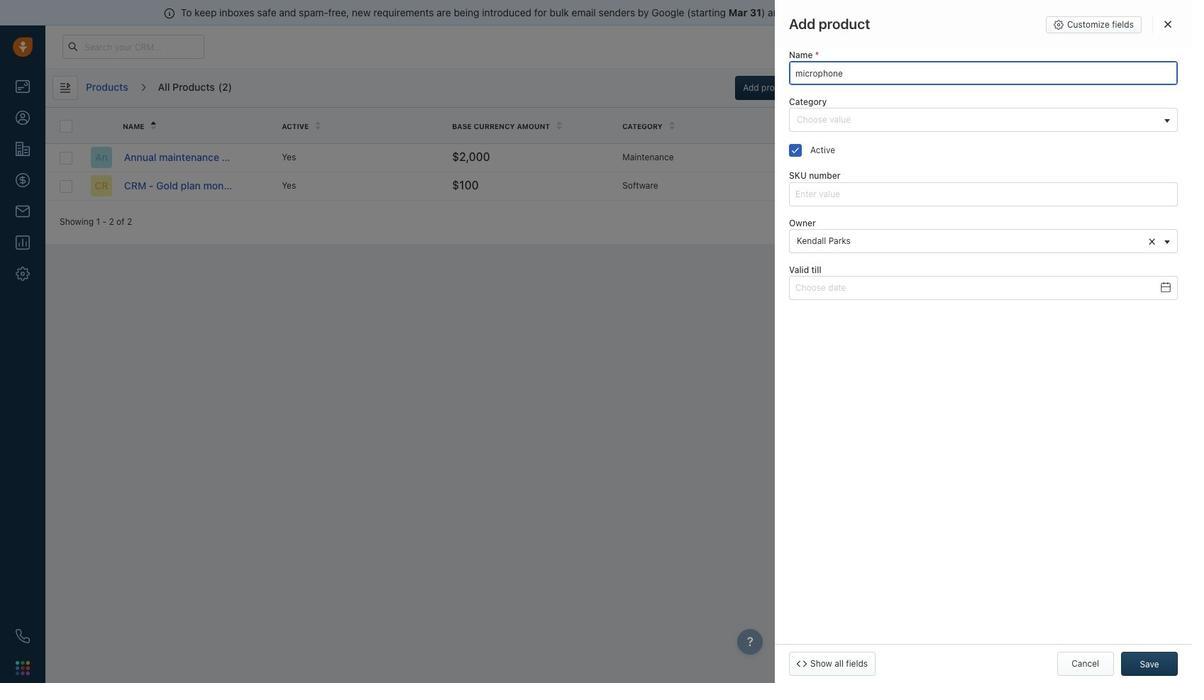 Task type: vqa. For each thing, say whether or not it's contained in the screenshot.
text field
no



Task type: describe. For each thing, give the bounding box(es) containing it.
Choose date text field
[[789, 276, 1178, 300]]

Search your CRM... text field
[[62, 35, 204, 59]]

Enter value text field
[[789, 61, 1178, 85]]

Enter value text field
[[789, 182, 1178, 206]]



Task type: locate. For each thing, give the bounding box(es) containing it.
close image
[[1165, 20, 1172, 28]]

phone image
[[16, 630, 30, 644]]

dialog
[[775, 0, 1192, 683]]

freshworks switcher image
[[16, 661, 30, 676]]

phone element
[[9, 622, 37, 651]]

send email image
[[1060, 42, 1070, 52]]



